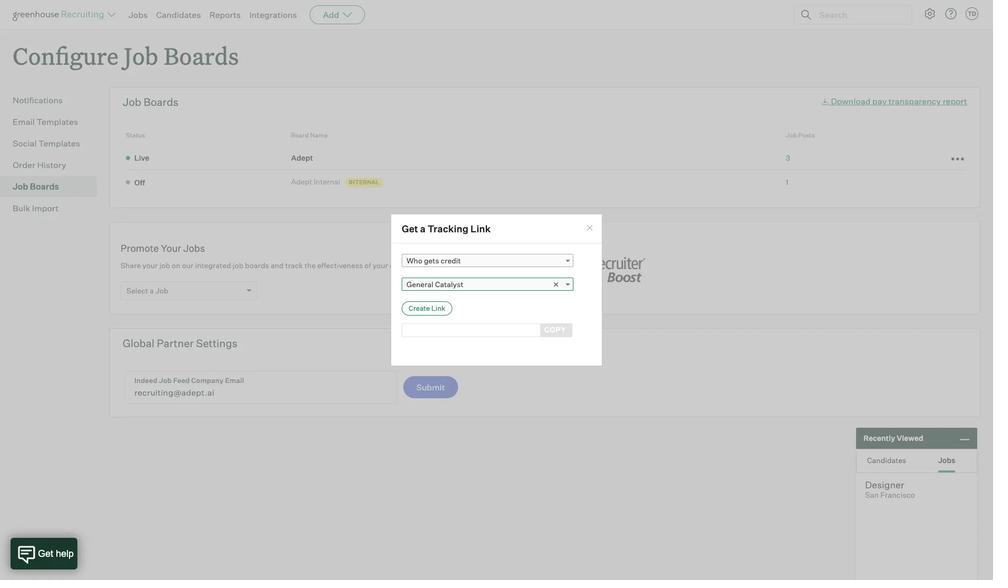 Task type: locate. For each thing, give the bounding box(es) containing it.
bulk import link
[[13, 202, 93, 215]]

san
[[866, 491, 879, 500]]

general
[[407, 280, 434, 289]]

a right get
[[420, 223, 426, 234]]

adept down 'adept' link
[[291, 177, 312, 186]]

download pay transparency report link
[[821, 96, 968, 107]]

0 vertical spatial adept
[[291, 153, 313, 162]]

notifications
[[13, 95, 63, 105]]

of
[[365, 261, 371, 270]]

2 vertical spatial jobs
[[939, 456, 956, 464]]

0 horizontal spatial a
[[150, 286, 154, 295]]

2 your from the left
[[373, 261, 388, 270]]

download
[[832, 96, 871, 107]]

your right share
[[143, 261, 158, 270]]

1 horizontal spatial job boards
[[123, 95, 179, 109]]

0 vertical spatial jobs
[[129, 9, 148, 20]]

who gets credit link
[[402, 254, 574, 267]]

a right select
[[150, 286, 154, 295]]

jobs
[[129, 9, 148, 20], [183, 242, 205, 254], [939, 456, 956, 464]]

download pay transparency report
[[832, 96, 968, 107]]

boards up import
[[30, 181, 59, 192]]

viewed
[[897, 434, 924, 443]]

1 vertical spatial a
[[150, 286, 154, 295]]

1 horizontal spatial internal
[[349, 179, 380, 186]]

your
[[161, 242, 181, 254]]

board
[[291, 131, 309, 139]]

general catalyst link
[[402, 278, 574, 291]]

2 adept from the top
[[291, 177, 312, 186]]

job boards
[[123, 95, 179, 109], [13, 181, 59, 192]]

0 vertical spatial boards
[[164, 40, 239, 71]]

0 horizontal spatial jobs
[[129, 9, 148, 20]]

get a tracking link
[[402, 223, 491, 234]]

job
[[124, 40, 158, 71], [123, 95, 141, 109], [786, 131, 797, 139], [13, 181, 28, 192], [155, 286, 168, 295]]

promote your jobs
[[121, 242, 205, 254]]

templates inside email templates link
[[37, 117, 78, 127]]

job up bulk
[[13, 181, 28, 192]]

status
[[126, 131, 145, 139]]

partner
[[157, 337, 194, 350]]

boards
[[164, 40, 239, 71], [144, 95, 179, 109], [30, 181, 59, 192]]

1 horizontal spatial your
[[373, 261, 388, 270]]

internal right adept internal link
[[349, 179, 380, 186]]

3 link
[[786, 153, 791, 162]]

job boards up 'status'
[[123, 95, 179, 109]]

recently
[[864, 434, 896, 443]]

adept for adept
[[291, 153, 313, 162]]

Search text field
[[817, 7, 903, 22]]

job down jobs link
[[124, 40, 158, 71]]

td button
[[966, 7, 979, 20]]

None text field
[[402, 324, 541, 337]]

job boards up bulk import
[[13, 181, 59, 192]]

share your job on our integrated job boards and track the effectiveness of your campaigns.
[[121, 261, 430, 270]]

job boards link
[[13, 180, 93, 193]]

1 vertical spatial jobs
[[183, 242, 205, 254]]

0 horizontal spatial internal
[[314, 177, 340, 186]]

reports link
[[210, 9, 241, 20]]

1 your from the left
[[143, 261, 158, 270]]

1 horizontal spatial jobs
[[183, 242, 205, 254]]

your right of
[[373, 261, 388, 270]]

1 horizontal spatial job
[[233, 261, 244, 270]]

job boards inside "link"
[[13, 181, 59, 192]]

0 vertical spatial a
[[420, 223, 426, 234]]

a
[[420, 223, 426, 234], [150, 286, 154, 295]]

integrations link
[[249, 9, 297, 20]]

social templates
[[13, 138, 80, 149]]

gets
[[424, 256, 439, 265]]

designer
[[866, 479, 905, 491]]

email
[[13, 117, 35, 127]]

who gets credit
[[407, 256, 461, 265]]

None submit
[[402, 302, 452, 316]]

templates inside social templates link
[[39, 138, 80, 149]]

0 horizontal spatial job boards
[[13, 181, 59, 192]]

import
[[32, 203, 59, 213]]

0 vertical spatial templates
[[37, 117, 78, 127]]

internal down 'adept' link
[[314, 177, 340, 186]]

your
[[143, 261, 158, 270], [373, 261, 388, 270]]

job left posts
[[786, 131, 797, 139]]

adept internal link
[[291, 177, 344, 187]]

job left on
[[159, 261, 170, 270]]

submit button
[[403, 376, 458, 398]]

reports
[[210, 9, 241, 20]]

a inside the get a tracking link dialog
[[420, 223, 426, 234]]

boards down candidates link
[[164, 40, 239, 71]]

our
[[182, 261, 194, 270]]

1 vertical spatial job boards
[[13, 181, 59, 192]]

templates up social templates link
[[37, 117, 78, 127]]

boards inside "link"
[[30, 181, 59, 192]]

adept
[[291, 153, 313, 162], [291, 177, 312, 186]]

1 vertical spatial templates
[[39, 138, 80, 149]]

1
[[786, 177, 789, 186]]

1 horizontal spatial a
[[420, 223, 426, 234]]

adept down "board"
[[291, 153, 313, 162]]

job inside "link"
[[13, 181, 28, 192]]

2 vertical spatial boards
[[30, 181, 59, 192]]

recently viewed
[[864, 434, 924, 443]]

adept link
[[291, 153, 316, 163]]

promote
[[121, 242, 159, 254]]

francisco
[[881, 491, 916, 500]]

1 vertical spatial adept
[[291, 177, 312, 186]]

templates for social templates
[[39, 138, 80, 149]]

templates
[[37, 117, 78, 127], [39, 138, 80, 149]]

posts
[[799, 131, 815, 139]]

get
[[402, 223, 418, 234]]

jobs link
[[129, 9, 148, 20]]

zip recruiter image
[[545, 248, 651, 289]]

1 job from the left
[[159, 261, 170, 270]]

boards up 'status'
[[144, 95, 179, 109]]

order
[[13, 160, 35, 170]]

job
[[159, 261, 170, 270], [233, 261, 244, 270]]

templates up the order history link
[[39, 138, 80, 149]]

0 horizontal spatial your
[[143, 261, 158, 270]]

none submit inside the get a tracking link dialog
[[402, 302, 452, 316]]

copy
[[545, 325, 567, 334]]

integrations
[[249, 9, 297, 20]]

1 adept from the top
[[291, 153, 313, 162]]

job left boards
[[233, 261, 244, 270]]

boards
[[245, 261, 269, 270]]

off
[[134, 178, 145, 187]]

internal
[[314, 177, 340, 186], [349, 179, 380, 186]]

general catalyst
[[407, 280, 464, 289]]

email templates link
[[13, 115, 93, 128]]

0 horizontal spatial job
[[159, 261, 170, 270]]

order history link
[[13, 159, 93, 171]]



Task type: describe. For each thing, give the bounding box(es) containing it.
pay
[[873, 96, 887, 107]]

configure
[[13, 40, 119, 71]]

submit
[[417, 382, 445, 393]]

add button
[[310, 5, 365, 24]]

adept internal
[[291, 177, 340, 186]]

global
[[123, 337, 155, 350]]

social templates link
[[13, 137, 93, 150]]

job right select
[[155, 286, 168, 295]]

select a job
[[126, 286, 168, 295]]

email templates
[[13, 117, 78, 127]]

live
[[134, 154, 149, 163]]

transparency
[[889, 96, 942, 107]]

1 link
[[786, 177, 789, 186]]

td
[[968, 10, 977, 17]]

1 vertical spatial boards
[[144, 95, 179, 109]]

job up 'status'
[[123, 95, 141, 109]]

a for select
[[150, 286, 154, 295]]

history
[[37, 160, 66, 170]]

global partner settings
[[123, 337, 238, 350]]

greenhouse recruiting image
[[13, 8, 107, 21]]

templates for email templates
[[37, 117, 78, 127]]

adept for adept internal
[[291, 177, 312, 186]]

share
[[121, 261, 141, 270]]

bulk
[[13, 203, 30, 213]]

designer san francisco
[[866, 479, 916, 500]]

effectiveness
[[318, 261, 363, 270]]

settings
[[196, 337, 238, 350]]

copy link
[[539, 324, 573, 337]]

and
[[271, 261, 284, 270]]

job posts
[[786, 131, 815, 139]]

candidates
[[156, 9, 201, 20]]

campaigns.
[[390, 261, 430, 270]]

get a tracking link dialog
[[391, 214, 603, 366]]

report
[[943, 96, 968, 107]]

the
[[305, 261, 316, 270]]

none text field inside the get a tracking link dialog
[[402, 324, 541, 337]]

2 horizontal spatial jobs
[[939, 456, 956, 464]]

bulk import
[[13, 203, 59, 213]]

order history
[[13, 160, 66, 170]]

credit
[[441, 256, 461, 265]]

who
[[407, 256, 423, 265]]

integrated
[[195, 261, 231, 270]]

link
[[471, 223, 491, 234]]

social
[[13, 138, 37, 149]]

candidates link
[[156, 9, 201, 20]]

name
[[310, 131, 328, 139]]

3
[[786, 153, 791, 162]]

0 vertical spatial job boards
[[123, 95, 179, 109]]

on
[[172, 261, 181, 270]]

td button
[[964, 5, 981, 22]]

tracking
[[428, 223, 469, 234]]

catalyst
[[435, 280, 464, 289]]

notifications link
[[13, 94, 93, 107]]

Indeed Job Feed Company Email text field
[[126, 372, 397, 403]]

close image
[[586, 224, 594, 232]]

a for get
[[420, 223, 426, 234]]

board name
[[291, 131, 328, 139]]

add
[[323, 9, 339, 20]]

configure image
[[924, 7, 937, 20]]

configure job boards
[[13, 40, 239, 71]]

select
[[126, 286, 148, 295]]

track
[[285, 261, 303, 270]]

2 job from the left
[[233, 261, 244, 270]]



Task type: vqa. For each thing, say whether or not it's contained in the screenshot.
Greenhouse
no



